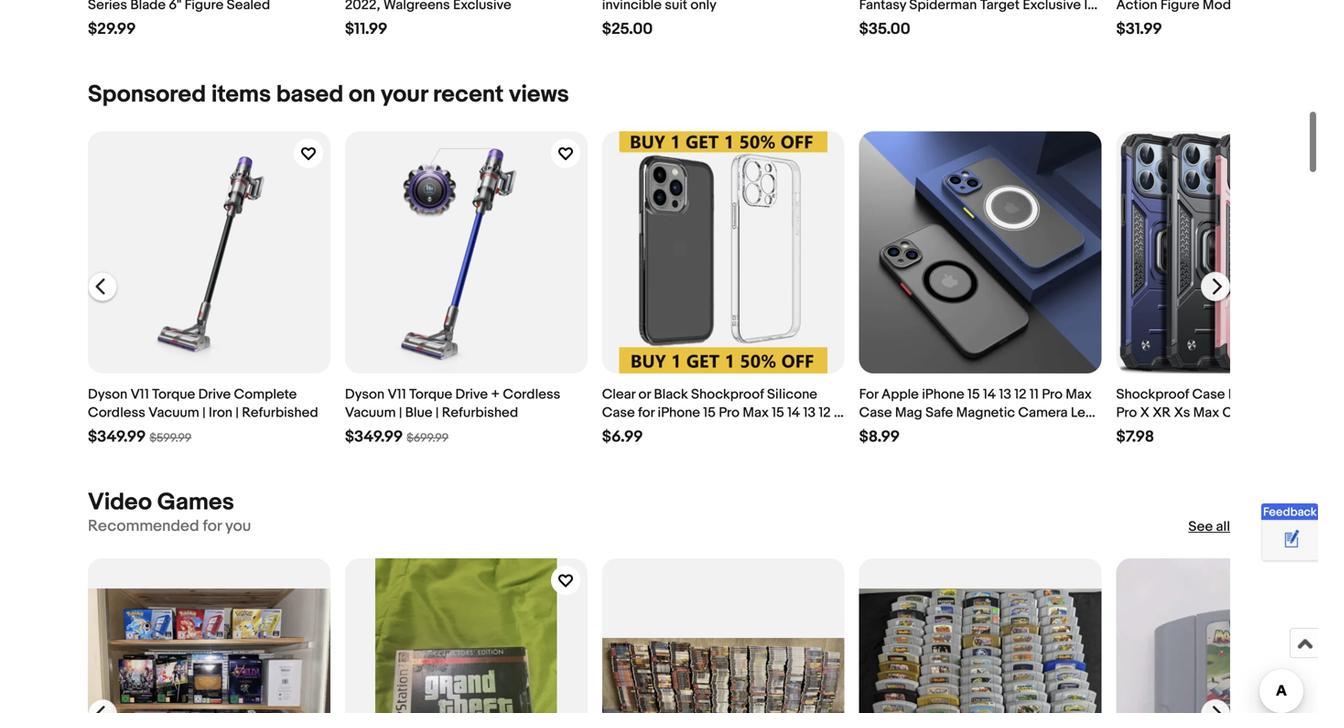 Task type: vqa. For each thing, say whether or not it's contained in the screenshot.
buyer's
no



Task type: locate. For each thing, give the bounding box(es) containing it.
1 vertical spatial cordless
[[88, 405, 145, 421]]

1 shockproof from the left
[[691, 387, 764, 403]]

0 horizontal spatial for
[[203, 517, 222, 536]]

0 horizontal spatial 14
[[788, 405, 801, 421]]

cordless
[[503, 387, 561, 403], [88, 405, 145, 421]]

refurbished inside dyson v11 torque drive complete cordless vacuum | iron | refurbished $349.99 $599.99
[[242, 405, 318, 421]]

1 horizontal spatial case
[[860, 405, 893, 421]]

previous price $599.99 text field
[[150, 431, 192, 446]]

$349.99 inside dyson v11 torque drive complete cordless vacuum | iron | refurbished $349.99 $599.99
[[88, 428, 146, 447]]

dyson up $349.99 text box at the bottom left of the page
[[88, 387, 128, 403]]

max down "silicone" at the right bottom of page
[[743, 405, 769, 421]]

13 inside clear or black shockproof silicone case for iphone 15 pro max 15 14 13 12 11 xr
[[804, 405, 816, 421]]

drive
[[198, 387, 231, 403], [456, 387, 488, 403]]

$35.00 text field
[[860, 19, 911, 39]]

cordless inside dyson v11 torque drive + cordless vacuum | blue | refurbished $349.99 $699.99
[[503, 387, 561, 403]]

$8.99
[[860, 428, 900, 447]]

$599.99
[[150, 431, 192, 446]]

2 torque from the left
[[409, 387, 453, 403]]

1 vertical spatial for
[[203, 517, 222, 536]]

or
[[639, 387, 651, 403]]

v11
[[131, 387, 149, 403], [388, 387, 406, 403]]

apple
[[882, 387, 919, 403]]

0 horizontal spatial cordless
[[88, 405, 145, 421]]

max inside for apple iphone 15 14 13 12 11 pro max case mag safe magnetic camera lens cover
[[1066, 387, 1092, 403]]

1 horizontal spatial dyson
[[345, 387, 385, 403]]

dyson v11 torque drive + cordless vacuum | blue | refurbished $349.99 $699.99
[[345, 387, 561, 447]]

| left iron
[[203, 405, 206, 421]]

refurbished down complete
[[242, 405, 318, 421]]

1 horizontal spatial for
[[1229, 387, 1248, 403]]

vacuum for dyson v11 torque drive complete cordless vacuum | iron | refurbished $349.99 $599.99
[[149, 405, 199, 421]]

2 for from the left
[[1229, 387, 1248, 403]]

1 vertical spatial 11
[[834, 405, 844, 421]]

2 horizontal spatial 13
[[1313, 387, 1319, 403]]

v11 up blue
[[388, 387, 406, 403]]

0 horizontal spatial $349.99
[[88, 428, 146, 447]]

torque inside dyson v11 torque drive complete cordless vacuum | iron | refurbished $349.99 $599.99
[[152, 387, 195, 403]]

iphone inside for apple iphone 15 14 13 12 11 pro max case mag safe magnetic camera lens cover
[[922, 387, 965, 403]]

refurbished for dyson v11 torque drive complete cordless vacuum | iron | refurbished $349.99 $599.99
[[242, 405, 318, 421]]

1 horizontal spatial 13
[[1000, 387, 1012, 403]]

cordless for dyson v11 torque drive + cordless vacuum | blue | refurbished $349.99 $699.99
[[503, 387, 561, 403]]

2 | from the left
[[236, 405, 239, 421]]

$6.99 text field
[[602, 428, 643, 447]]

0 vertical spatial 12
[[1015, 387, 1027, 403]]

drive inside dyson v11 torque drive complete cordless vacuum | iron | refurbished $349.99 $599.99
[[198, 387, 231, 403]]

2 $349.99 from the left
[[345, 428, 403, 447]]

refurbished
[[242, 405, 318, 421], [442, 405, 519, 421]]

clear or black shockproof silicone case for iphone 15 pro max 15 14 13 12 11 xr
[[602, 387, 844, 440]]

video
[[88, 489, 152, 517]]

0 horizontal spatial for
[[860, 387, 879, 403]]

2 horizontal spatial case
[[1193, 387, 1226, 403]]

0 horizontal spatial 12
[[819, 405, 831, 421]]

1 horizontal spatial 14
[[984, 387, 997, 403]]

drive for dyson v11 torque drive complete cordless vacuum | iron | refurbished $349.99 $599.99
[[198, 387, 231, 403]]

1 horizontal spatial vacuum
[[345, 405, 396, 421]]

2 shockproof from the left
[[1117, 387, 1190, 403]]

drive left '+'
[[456, 387, 488, 403]]

feedback
[[1264, 506, 1318, 520]]

shockproof inside shockproof case for iphone 14 13
[[1117, 387, 1190, 403]]

0 horizontal spatial iphone
[[658, 405, 701, 421]]

shockproof right black
[[691, 387, 764, 403]]

dyson up $349.99 text field
[[345, 387, 385, 403]]

14 inside for apple iphone 15 14 13 12 11 pro max case mag safe magnetic camera lens cover
[[984, 387, 997, 403]]

on
[[349, 80, 376, 109]]

$349.99 text field
[[345, 428, 403, 447]]

0 horizontal spatial pro
[[719, 405, 740, 421]]

$29.99 text field
[[88, 19, 136, 39]]

15
[[968, 387, 981, 403], [704, 405, 716, 421], [772, 405, 785, 421]]

1 horizontal spatial $349.99
[[345, 428, 403, 447]]

13 for $8.99
[[1000, 387, 1012, 403]]

1 dyson from the left
[[88, 387, 128, 403]]

1 vertical spatial pro
[[719, 405, 740, 421]]

0 horizontal spatial shockproof
[[691, 387, 764, 403]]

$35.00 link
[[860, 0, 1102, 39]]

dyson inside dyson v11 torque drive complete cordless vacuum | iron | refurbished $349.99 $599.99
[[88, 387, 128, 403]]

13 for $7.98
[[1313, 387, 1319, 403]]

clear
[[602, 387, 636, 403]]

$8.99 text field
[[860, 428, 900, 447]]

0 horizontal spatial refurbished
[[242, 405, 318, 421]]

0 horizontal spatial 11
[[834, 405, 844, 421]]

drive for dyson v11 torque drive + cordless vacuum | blue | refurbished $349.99 $699.99
[[456, 387, 488, 403]]

dyson
[[88, 387, 128, 403], [345, 387, 385, 403]]

0 vertical spatial cordless
[[503, 387, 561, 403]]

1 torque from the left
[[152, 387, 195, 403]]

1 drive from the left
[[198, 387, 231, 403]]

vacuum up $349.99 text field
[[345, 405, 396, 421]]

for inside for apple iphone 15 14 13 12 11 pro max case mag safe magnetic camera lens cover
[[860, 387, 879, 403]]

1 horizontal spatial shockproof
[[1117, 387, 1190, 403]]

13
[[1000, 387, 1012, 403], [1313, 387, 1319, 403], [804, 405, 816, 421]]

$349.99 left previous price $599.99 text field
[[88, 428, 146, 447]]

11
[[1030, 387, 1039, 403], [834, 405, 844, 421]]

1 v11 from the left
[[131, 387, 149, 403]]

silicone
[[767, 387, 818, 403]]

v11 inside dyson v11 torque drive complete cordless vacuum | iron | refurbished $349.99 $599.99
[[131, 387, 149, 403]]

vacuum
[[149, 405, 199, 421], [345, 405, 396, 421]]

$25.00 text field
[[602, 19, 653, 39]]

items
[[211, 80, 271, 109]]

lens
[[1071, 405, 1101, 421]]

13 inside shockproof case for iphone 14 13
[[1313, 387, 1319, 403]]

0 horizontal spatial torque
[[152, 387, 195, 403]]

1 vertical spatial 12
[[819, 405, 831, 421]]

1 horizontal spatial pro
[[1042, 387, 1063, 403]]

torque inside dyson v11 torque drive + cordless vacuum | blue | refurbished $349.99 $699.99
[[409, 387, 453, 403]]

torque
[[152, 387, 195, 403], [409, 387, 453, 403]]

pro
[[1042, 387, 1063, 403], [719, 405, 740, 421]]

11 inside for apple iphone 15 14 13 12 11 pro max case mag safe magnetic camera lens cover
[[1030, 387, 1039, 403]]

torque up blue
[[409, 387, 453, 403]]

drive inside dyson v11 torque drive + cordless vacuum | blue | refurbished $349.99 $699.99
[[456, 387, 488, 403]]

1 horizontal spatial torque
[[409, 387, 453, 403]]

0 horizontal spatial dyson
[[88, 387, 128, 403]]

2 horizontal spatial 14
[[1297, 387, 1310, 403]]

1 horizontal spatial cordless
[[503, 387, 561, 403]]

0 horizontal spatial vacuum
[[149, 405, 199, 421]]

for inside clear or black shockproof silicone case for iphone 15 pro max 15 14 13 12 11 xr
[[638, 405, 655, 421]]

v11 up $349.99 text box at the bottom left of the page
[[131, 387, 149, 403]]

2 refurbished from the left
[[442, 405, 519, 421]]

recommended for you element
[[88, 517, 251, 537]]

0 horizontal spatial 13
[[804, 405, 816, 421]]

views
[[509, 80, 569, 109]]

| right blue
[[436, 405, 439, 421]]

dyson for dyson v11 torque drive complete cordless vacuum | iron | refurbished $349.99 $599.99
[[88, 387, 128, 403]]

$699.99
[[407, 431, 449, 446]]

max
[[1066, 387, 1092, 403], [743, 405, 769, 421]]

$349.99 inside dyson v11 torque drive + cordless vacuum | blue | refurbished $349.99 $699.99
[[345, 428, 403, 447]]

2 v11 from the left
[[388, 387, 406, 403]]

2 vacuum from the left
[[345, 405, 396, 421]]

0 horizontal spatial case
[[602, 405, 635, 421]]

| right iron
[[236, 405, 239, 421]]

0 vertical spatial for
[[638, 405, 655, 421]]

0 horizontal spatial max
[[743, 405, 769, 421]]

| left blue
[[399, 405, 402, 421]]

1 horizontal spatial refurbished
[[442, 405, 519, 421]]

$349.99
[[88, 428, 146, 447], [345, 428, 403, 447]]

shockproof case for iphone 14 13
[[1117, 387, 1319, 440]]

14 inside shockproof case for iphone 14 13
[[1297, 387, 1310, 403]]

video games link
[[88, 489, 234, 517]]

1 vertical spatial max
[[743, 405, 769, 421]]

0 vertical spatial pro
[[1042, 387, 1063, 403]]

cordless for dyson v11 torque drive complete cordless vacuum | iron | refurbished $349.99 $599.99
[[88, 405, 145, 421]]

1 horizontal spatial v11
[[388, 387, 406, 403]]

for
[[860, 387, 879, 403], [1229, 387, 1248, 403]]

cordless inside dyson v11 torque drive complete cordless vacuum | iron | refurbished $349.99 $599.99
[[88, 405, 145, 421]]

for left you
[[203, 517, 222, 536]]

dyson inside dyson v11 torque drive + cordless vacuum | blue | refurbished $349.99 $699.99
[[345, 387, 385, 403]]

1 horizontal spatial 11
[[1030, 387, 1039, 403]]

iphone
[[922, 387, 965, 403], [1251, 387, 1294, 403], [658, 405, 701, 421]]

$349.99 left $699.99
[[345, 428, 403, 447]]

see
[[1189, 519, 1214, 535]]

13 inside for apple iphone 15 14 13 12 11 pro max case mag safe magnetic camera lens cover
[[1000, 387, 1012, 403]]

0 horizontal spatial v11
[[131, 387, 149, 403]]

1 $349.99 from the left
[[88, 428, 146, 447]]

case inside for apple iphone 15 14 13 12 11 pro max case mag safe magnetic camera lens cover
[[860, 405, 893, 421]]

refurbished inside dyson v11 torque drive + cordless vacuum | blue | refurbished $349.99 $699.99
[[442, 405, 519, 421]]

drive up iron
[[198, 387, 231, 403]]

vacuum inside dyson v11 torque drive complete cordless vacuum | iron | refurbished $349.99 $599.99
[[149, 405, 199, 421]]

1 horizontal spatial 12
[[1015, 387, 1027, 403]]

1 refurbished from the left
[[242, 405, 318, 421]]

blue
[[405, 405, 433, 421]]

$11.99
[[345, 19, 388, 39]]

0 vertical spatial max
[[1066, 387, 1092, 403]]

14 for $8.99
[[984, 387, 997, 403]]

max up lens
[[1066, 387, 1092, 403]]

recommended
[[88, 517, 199, 536]]

0 horizontal spatial 15
[[704, 405, 716, 421]]

for down or
[[638, 405, 655, 421]]

1 horizontal spatial drive
[[456, 387, 488, 403]]

|
[[203, 405, 206, 421], [236, 405, 239, 421], [399, 405, 402, 421], [436, 405, 439, 421]]

$31.99 text field
[[1117, 19, 1163, 39]]

shockproof
[[691, 387, 764, 403], [1117, 387, 1190, 403]]

0 horizontal spatial drive
[[198, 387, 231, 403]]

$11.99 link
[[345, 0, 588, 39]]

2 horizontal spatial iphone
[[1251, 387, 1294, 403]]

1 for from the left
[[860, 387, 879, 403]]

2 horizontal spatial 15
[[968, 387, 981, 403]]

cordless right '+'
[[503, 387, 561, 403]]

complete
[[234, 387, 297, 403]]

1 horizontal spatial for
[[638, 405, 655, 421]]

see all link
[[1189, 518, 1231, 536]]

1 horizontal spatial iphone
[[922, 387, 965, 403]]

shockproof up $7.98 text field
[[1117, 387, 1190, 403]]

recommended for you
[[88, 517, 251, 536]]

0 vertical spatial 11
[[1030, 387, 1039, 403]]

black
[[654, 387, 688, 403]]

torque up previous price $599.99 text field
[[152, 387, 195, 403]]

12
[[1015, 387, 1027, 403], [819, 405, 831, 421]]

case
[[1193, 387, 1226, 403], [602, 405, 635, 421], [860, 405, 893, 421]]

12 inside clear or black shockproof silicone case for iphone 15 pro max 15 14 13 12 11 xr
[[819, 405, 831, 421]]

2 drive from the left
[[456, 387, 488, 403]]

2 dyson from the left
[[345, 387, 385, 403]]

cordless up $349.99 text box at the bottom left of the page
[[88, 405, 145, 421]]

for
[[638, 405, 655, 421], [203, 517, 222, 536]]

refurbished down '+'
[[442, 405, 519, 421]]

1 vacuum from the left
[[149, 405, 199, 421]]

14
[[984, 387, 997, 403], [1297, 387, 1310, 403], [788, 405, 801, 421]]

v11 inside dyson v11 torque drive + cordless vacuum | blue | refurbished $349.99 $699.99
[[388, 387, 406, 403]]

vacuum up $599.99
[[149, 405, 199, 421]]

vacuum for dyson v11 torque drive + cordless vacuum | blue | refurbished $349.99 $699.99
[[345, 405, 396, 421]]

$29.99 link
[[88, 0, 331, 39]]

1 horizontal spatial max
[[1066, 387, 1092, 403]]

vacuum inside dyson v11 torque drive + cordless vacuum | blue | refurbished $349.99 $699.99
[[345, 405, 396, 421]]

$25.00 link
[[602, 0, 845, 39]]



Task type: describe. For each thing, give the bounding box(es) containing it.
+
[[491, 387, 500, 403]]

magnetic
[[957, 405, 1016, 421]]

12 inside for apple iphone 15 14 13 12 11 pro max case mag safe magnetic camera lens cover
[[1015, 387, 1027, 403]]

iphone inside clear or black shockproof silicone case for iphone 15 pro max 15 14 13 12 11 xr
[[658, 405, 701, 421]]

pro inside clear or black shockproof silicone case for iphone 15 pro max 15 14 13 12 11 xr
[[719, 405, 740, 421]]

$11.99 text field
[[345, 19, 388, 39]]

$31.99 link
[[1117, 0, 1319, 39]]

safe
[[926, 405, 954, 421]]

$349.99 text field
[[88, 428, 146, 447]]

recent
[[433, 80, 504, 109]]

iphone inside shockproof case for iphone 14 13
[[1251, 387, 1294, 403]]

case inside shockproof case for iphone 14 13
[[1193, 387, 1226, 403]]

pro inside for apple iphone 15 14 13 12 11 pro max case mag safe magnetic camera lens cover
[[1042, 387, 1063, 403]]

dyson for dyson v11 torque drive + cordless vacuum | blue | refurbished $349.99 $699.99
[[345, 387, 385, 403]]

cover
[[860, 423, 898, 440]]

sponsored items based on your recent views
[[88, 80, 569, 109]]

$29.99
[[88, 19, 136, 39]]

$6.99
[[602, 428, 643, 447]]

$7.98 text field
[[1117, 428, 1155, 447]]

$31.99
[[1117, 19, 1163, 39]]

3 | from the left
[[399, 405, 402, 421]]

for apple iphone 15 14 13 12 11 pro max case mag safe magnetic camera lens cover
[[860, 387, 1101, 440]]

for inside shockproof case for iphone 14 13
[[1229, 387, 1248, 403]]

mag
[[896, 405, 923, 421]]

your
[[381, 80, 428, 109]]

based
[[276, 80, 344, 109]]

v11 for dyson v11 torque drive + cordless vacuum | blue | refurbished $349.99 $699.99
[[388, 387, 406, 403]]

dyson v11 torque drive complete cordless vacuum | iron | refurbished $349.99 $599.99
[[88, 387, 318, 447]]

14 inside clear or black shockproof silicone case for iphone 15 pro max 15 14 13 12 11 xr
[[788, 405, 801, 421]]

v11 for dyson v11 torque drive complete cordless vacuum | iron | refurbished $349.99 $599.99
[[131, 387, 149, 403]]

shockproof inside clear or black shockproof silicone case for iphone 15 pro max 15 14 13 12 11 xr
[[691, 387, 764, 403]]

you
[[225, 517, 251, 536]]

$35.00
[[860, 19, 911, 39]]

$349.99 for dyson v11 torque drive + cordless vacuum | blue | refurbished $349.99 $699.99
[[345, 428, 403, 447]]

torque for dyson v11 torque drive + cordless vacuum | blue | refurbished $349.99 $699.99
[[409, 387, 453, 403]]

$25.00
[[602, 19, 653, 39]]

1 horizontal spatial 15
[[772, 405, 785, 421]]

video games
[[88, 489, 234, 517]]

4 | from the left
[[436, 405, 439, 421]]

case inside clear or black shockproof silicone case for iphone 15 pro max 15 14 13 12 11 xr
[[602, 405, 635, 421]]

14 for $7.98
[[1297, 387, 1310, 403]]

1 | from the left
[[203, 405, 206, 421]]

torque for dyson v11 torque drive complete cordless vacuum | iron | refurbished $349.99 $599.99
[[152, 387, 195, 403]]

see all
[[1189, 519, 1231, 535]]

xr
[[602, 423, 621, 440]]

iron
[[209, 405, 233, 421]]

previous price $699.99 text field
[[407, 431, 449, 446]]

refurbished for dyson v11 torque drive + cordless vacuum | blue | refurbished $349.99 $699.99
[[442, 405, 519, 421]]

sponsored
[[88, 80, 206, 109]]

camera
[[1019, 405, 1068, 421]]

11 inside clear or black shockproof silicone case for iphone 15 pro max 15 14 13 12 11 xr
[[834, 405, 844, 421]]

all
[[1217, 519, 1231, 535]]

$7.98
[[1117, 428, 1155, 447]]

15 inside for apple iphone 15 14 13 12 11 pro max case mag safe magnetic camera lens cover
[[968, 387, 981, 403]]

$349.99 for dyson v11 torque drive complete cordless vacuum | iron | refurbished $349.99 $599.99
[[88, 428, 146, 447]]

max inside clear or black shockproof silicone case for iphone 15 pro max 15 14 13 12 11 xr
[[743, 405, 769, 421]]

games
[[157, 489, 234, 517]]



